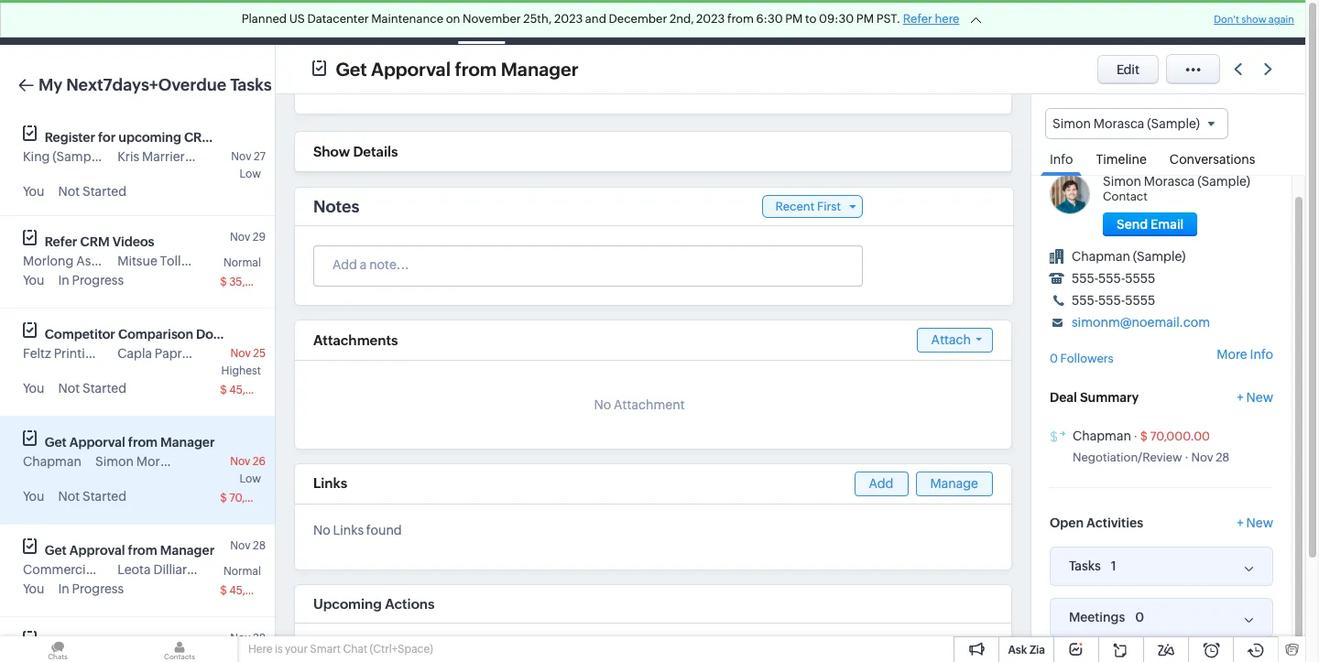 Task type: vqa. For each thing, say whether or not it's contained in the screenshot.


Task type: locate. For each thing, give the bounding box(es) containing it.
enterprise-
[[873, 8, 933, 22]]

$ up negotiation/review
[[1141, 429, 1148, 443]]

nov 28 down $ 70,000.00
[[230, 540, 266, 553]]

1 vertical spatial not started
[[58, 381, 127, 396]]

nov inside get apporval from manager nov 26
[[230, 455, 251, 468]]

apporval down feltz printing service
[[70, 435, 125, 450]]

tollner
[[160, 254, 201, 268]]

chats image
[[0, 637, 115, 663]]

datacenter
[[307, 12, 369, 26]]

crm inside "register for upcoming crm webinars nov 27"
[[184, 130, 214, 145]]

deal summary
[[1050, 390, 1139, 405]]

1 nov 28 from the top
[[230, 540, 266, 553]]

0 vertical spatial new
[[1247, 390, 1274, 405]]

1 vertical spatial chapman
[[1073, 429, 1132, 443]]

links up no links found
[[313, 476, 347, 491]]

28
[[1216, 450, 1230, 464], [253, 540, 266, 553], [253, 632, 266, 645]]

1 vertical spatial 45,000.00
[[229, 585, 285, 597]]

here is your smart chat (ctrl+space)
[[248, 643, 433, 656]]

1 vertical spatial normal
[[224, 565, 261, 578]]

1 progress from the top
[[72, 273, 124, 288]]

info left "timeline"
[[1050, 152, 1073, 167]]

services
[[670, 15, 721, 30]]

0 vertical spatial normal
[[224, 257, 261, 269]]

0 vertical spatial apporval
[[371, 58, 451, 79]]

pm left the pst.
[[857, 12, 874, 26]]

$ down leota dilliard (sample)
[[220, 585, 227, 597]]

crm
[[44, 13, 81, 32], [184, 130, 214, 145], [80, 235, 110, 249]]

3 you from the top
[[23, 381, 44, 396]]

0 horizontal spatial get apporval from manager
[[45, 636, 215, 651]]

$ down the highest
[[220, 384, 227, 397]]

1 horizontal spatial ·
[[1185, 450, 1189, 464]]

crm up my
[[44, 13, 81, 32]]

next record image
[[1265, 63, 1277, 75]]

0 vertical spatial 0
[[1050, 352, 1058, 366]]

not for (sample)
[[58, 184, 80, 199]]

progress down "associates"
[[72, 273, 124, 288]]

search element
[[1028, 0, 1066, 45]]

0 vertical spatial not started
[[58, 184, 127, 199]]

1 vertical spatial get apporval from manager
[[45, 636, 215, 651]]

upgrade
[[889, 23, 941, 36]]

pm left to at the top of the page
[[786, 12, 803, 26]]

chapman link
[[1073, 429, 1132, 443]]

0 vertical spatial 555-555-5555
[[1072, 271, 1156, 286]]

you down commercial
[[23, 582, 44, 597]]

no left found
[[313, 523, 331, 538]]

5555
[[1126, 271, 1156, 286], [1126, 293, 1156, 308]]

1 vertical spatial 70,000.00
[[229, 492, 285, 505]]

1 horizontal spatial simon
[[1053, 116, 1091, 131]]

nov 28 left "is"
[[230, 632, 266, 645]]

you down morlong
[[23, 273, 44, 288]]

0 horizontal spatial 70,000.00
[[229, 492, 285, 505]]

in progress for press
[[58, 582, 124, 597]]

2 started from the top
[[82, 381, 127, 396]]

1 not from the top
[[58, 184, 80, 199]]

started down feltz printing service
[[82, 381, 127, 396]]

you down the feltz in the left of the page
[[23, 381, 44, 396]]

nov left 27
[[231, 150, 252, 163]]

no right the "your"
[[313, 642, 331, 657]]

None button
[[1103, 213, 1198, 237]]

simon morasca (sample)
[[1053, 116, 1200, 131], [95, 455, 243, 469]]

1 vertical spatial tasks
[[230, 75, 272, 94]]

0 vertical spatial info
[[1050, 152, 1073, 167]]

2 5555 from the top
[[1126, 293, 1156, 308]]

1 vertical spatial 5555
[[1126, 293, 1156, 308]]

recent
[[776, 200, 815, 214]]

70,000.00
[[1150, 429, 1211, 443], [229, 492, 285, 505]]

2 vertical spatial not started
[[58, 489, 127, 504]]

0 followers
[[1050, 352, 1114, 366]]

no
[[594, 398, 611, 412], [313, 523, 331, 538], [313, 642, 331, 657]]

Simon Morasca (Sample) field
[[1046, 108, 1229, 139]]

2 low from the top
[[240, 473, 261, 486]]

simon up contact
[[1103, 174, 1142, 189]]

competitor
[[45, 327, 115, 342]]

low
[[240, 168, 261, 181], [240, 473, 261, 486]]

2 555-555-5555 from the top
[[1072, 293, 1156, 308]]

pm
[[786, 12, 803, 26], [857, 12, 874, 26]]

1 45,000.00 from the top
[[229, 384, 285, 397]]

1 horizontal spatial simon morasca (sample)
[[1053, 116, 1200, 131]]

edit button
[[1098, 55, 1159, 84]]

1 low from the top
[[240, 168, 261, 181]]

tasks up webinars at the left of page
[[230, 75, 272, 94]]

not started down king (sample)
[[58, 184, 127, 199]]

not started for printing
[[58, 381, 127, 396]]

1 horizontal spatial meetings
[[1069, 610, 1126, 625]]

feltz printing service
[[23, 346, 148, 361]]

manager inside get apporval from manager nov 26
[[160, 435, 215, 450]]

apporval inside get apporval from manager nov 26
[[70, 435, 125, 450]]

$ 45,000.00
[[220, 384, 285, 397], [220, 585, 285, 597]]

2 you from the top
[[23, 273, 44, 288]]

show
[[313, 144, 350, 159]]

0 horizontal spatial simon
[[95, 455, 134, 469]]

0 vertical spatial + new
[[1237, 390, 1274, 405]]

2 pm from the left
[[857, 12, 874, 26]]

in progress down the morlong associates
[[58, 273, 124, 288]]

in progress down commercial press
[[58, 582, 124, 597]]

0 vertical spatial 45,000.00
[[229, 384, 285, 397]]

2 not started from the top
[[58, 381, 127, 396]]

no upcoming actions
[[313, 642, 441, 657]]

555-555-5555 down chapman (sample) link
[[1072, 271, 1156, 286]]

2 45,000.00 from the top
[[229, 585, 285, 597]]

0 vertical spatial refer
[[903, 12, 933, 26]]

45,000.00 down the highest
[[229, 384, 285, 397]]

28 inside chapman · $ 70,000.00 negotiation/review · nov 28
[[1216, 450, 1230, 464]]

1 5555 from the top
[[1126, 271, 1156, 286]]

no left attachment in the bottom of the page
[[594, 398, 611, 412]]

november
[[463, 12, 521, 26]]

2 in progress from the top
[[58, 582, 124, 597]]

chat
[[343, 643, 368, 656]]

morasca
[[1094, 116, 1145, 131], [1144, 174, 1195, 189], [136, 455, 187, 469]]

1 in from the top
[[58, 273, 69, 288]]

(sample) right the dilliard
[[197, 563, 250, 577]]

refer crm videos
[[45, 235, 154, 249]]

0 vertical spatial in
[[58, 273, 69, 288]]

low for kris marrier (sample)
[[240, 168, 261, 181]]

leota dilliard (sample)
[[117, 563, 250, 577]]

0 vertical spatial 5555
[[1126, 271, 1156, 286]]

$ 45,000.00 up here
[[220, 585, 285, 597]]

timeline
[[1096, 152, 1147, 167]]

not started down feltz printing service
[[58, 381, 127, 396]]

not started up approval
[[58, 489, 127, 504]]

0 horizontal spatial info
[[1050, 152, 1073, 167]]

0 horizontal spatial refer
[[45, 235, 77, 249]]

simonm@noemail.com link
[[1072, 315, 1211, 330]]

2 not from the top
[[58, 381, 80, 396]]

deals
[[404, 15, 436, 30]]

no links found
[[313, 523, 402, 538]]

meetings down 1 on the bottom right of the page
[[1069, 610, 1126, 625]]

$ 45,000.00 for capla paprocki (sample)
[[220, 384, 285, 397]]

0 horizontal spatial 0
[[1050, 352, 1058, 366]]

555-
[[1072, 271, 1099, 286], [1099, 271, 1126, 286], [1072, 293, 1099, 308], [1099, 293, 1126, 308]]

1 vertical spatial info
[[1250, 348, 1274, 362]]

2 vertical spatial started
[[82, 489, 127, 504]]

1 vertical spatial 28
[[253, 540, 266, 553]]

1 vertical spatial $ 45,000.00
[[220, 585, 285, 597]]

1 vertical spatial upcoming
[[333, 642, 395, 657]]

you for morlong associates
[[23, 273, 44, 288]]

from inside get apporval from manager nov 26
[[128, 435, 158, 450]]

1 vertical spatial started
[[82, 381, 127, 396]]

kris marrier (sample)
[[117, 149, 240, 164]]

low down 27
[[240, 168, 261, 181]]

2023 left and
[[554, 12, 583, 26]]

feltz
[[23, 346, 51, 361]]

0 vertical spatial 70,000.00
[[1150, 429, 1211, 443]]

2 in from the top
[[58, 582, 69, 597]]

0 vertical spatial no
[[594, 398, 611, 412]]

show details
[[313, 144, 398, 159]]

simon morasca (sample) up timeline link at the top of the page
[[1053, 116, 1200, 131]]

0 vertical spatial +
[[1237, 390, 1244, 405]]

simon morasca (sample) inside field
[[1053, 116, 1200, 131]]

get apporval from manager down leota
[[45, 636, 215, 651]]

timeline link
[[1087, 139, 1156, 175]]

1 horizontal spatial 0
[[1136, 610, 1145, 625]]

1 vertical spatial ·
[[1185, 450, 1189, 464]]

signals element
[[1066, 0, 1101, 45]]

0 vertical spatial tasks
[[465, 15, 498, 30]]

28 for get apporval from manager
[[253, 632, 266, 645]]

crm up kris marrier (sample)
[[184, 130, 214, 145]]

· right negotiation/review
[[1185, 450, 1189, 464]]

chapman inside chapman · $ 70,000.00 negotiation/review · nov 28
[[1073, 429, 1132, 443]]

not down 'printing'
[[58, 381, 80, 396]]

1 vertical spatial crm
[[184, 130, 214, 145]]

$ up leota dilliard (sample)
[[220, 492, 227, 505]]

1 vertical spatial morasca
[[1144, 174, 1195, 189]]

don't
[[1214, 14, 1240, 25]]

1 in progress from the top
[[58, 273, 124, 288]]

2 horizontal spatial tasks
[[1069, 559, 1101, 574]]

(sample)
[[1147, 116, 1200, 131], [53, 149, 105, 164], [188, 149, 240, 164], [1198, 174, 1251, 189], [1133, 249, 1186, 264], [203, 254, 256, 268], [209, 346, 262, 361], [190, 455, 243, 469], [197, 563, 250, 577]]

more
[[1217, 348, 1248, 362]]

1 started from the top
[[82, 184, 127, 199]]

get apporval from manager down on
[[336, 58, 579, 79]]

calls link
[[597, 0, 655, 44]]

1 horizontal spatial 2023
[[697, 12, 725, 26]]

progress down the press
[[72, 582, 124, 597]]

dilliard
[[153, 563, 195, 577]]

you for chapman
[[23, 489, 44, 504]]

not up approval
[[58, 489, 80, 504]]

maintenance
[[371, 12, 444, 26]]

1 horizontal spatial upcoming
[[333, 642, 395, 657]]

0 horizontal spatial tasks
[[230, 75, 272, 94]]

0 horizontal spatial simon morasca (sample)
[[95, 455, 243, 469]]

simon morasca (sample) left 26
[[95, 455, 243, 469]]

links left found
[[333, 523, 364, 538]]

1 you from the top
[[23, 184, 44, 199]]

deal
[[1050, 390, 1078, 405]]

5 you from the top
[[23, 582, 44, 597]]

simon up info link
[[1053, 116, 1091, 131]]

2 + from the top
[[1237, 516, 1244, 530]]

1 vertical spatial nov 28
[[230, 632, 266, 645]]

0 vertical spatial 28
[[1216, 450, 1230, 464]]

1 vertical spatial apporval
[[70, 435, 125, 450]]

not started
[[58, 184, 127, 199], [58, 381, 127, 396], [58, 489, 127, 504]]

1 vertical spatial simon
[[1103, 174, 1142, 189]]

0 vertical spatial $ 45,000.00
[[220, 384, 285, 397]]

morasca inside simon morasca (sample) contact
[[1144, 174, 1195, 189]]

printing
[[54, 346, 101, 361]]

2023 right 2nd,
[[697, 12, 725, 26]]

1 + from the top
[[1237, 390, 1244, 405]]

2 progress from the top
[[72, 582, 124, 597]]

nov right negotiation/review
[[1192, 450, 1214, 464]]

$ 45,000.00 down the highest
[[220, 384, 285, 397]]

simon morasca (sample) contact
[[1103, 174, 1251, 204]]

profile image
[[1212, 0, 1264, 44]]

contacts image
[[122, 637, 237, 663]]

1 vertical spatial no
[[313, 523, 331, 538]]

you down king in the left of the page
[[23, 184, 44, 199]]

refer
[[903, 12, 933, 26], [45, 235, 77, 249]]

morlong associates
[[23, 254, 140, 268]]

get down the feltz in the left of the page
[[45, 435, 67, 450]]

1 vertical spatial +
[[1237, 516, 1244, 530]]

0 vertical spatial not
[[58, 184, 80, 199]]

chapman for (sample)
[[1072, 249, 1131, 264]]

manage
[[931, 477, 979, 491]]

started up approval
[[82, 489, 127, 504]]

2 vertical spatial not
[[58, 489, 80, 504]]

you up commercial
[[23, 489, 44, 504]]

refer up morlong
[[45, 235, 77, 249]]

0 vertical spatial low
[[240, 168, 261, 181]]

0 horizontal spatial 2023
[[554, 12, 583, 26]]

smart
[[310, 643, 341, 656]]

1 $ 45,000.00 from the top
[[220, 384, 285, 397]]

show details link
[[313, 144, 398, 159]]

normal right the dilliard
[[224, 565, 261, 578]]

normal up $ 35,000.00
[[224, 257, 261, 269]]

0 vertical spatial ·
[[1134, 429, 1138, 443]]

35,000.00
[[229, 276, 285, 289]]

meetings left and
[[527, 15, 583, 30]]

(sample) down register
[[53, 149, 105, 164]]

king
[[23, 149, 50, 164]]

0 vertical spatial meetings
[[527, 15, 583, 30]]

2 horizontal spatial simon
[[1103, 174, 1142, 189]]

0 horizontal spatial pm
[[786, 12, 803, 26]]

followers
[[1061, 352, 1114, 366]]

555-555-5555 up simonm@noemail.com
[[1072, 293, 1156, 308]]

started down kris
[[82, 184, 127, 199]]

70,000.00 down 26
[[229, 492, 285, 505]]

apporval down the press
[[70, 636, 125, 651]]

from up leota
[[128, 543, 157, 558]]

low up $ 70,000.00
[[240, 473, 261, 486]]

0 vertical spatial upcoming
[[118, 130, 181, 145]]

0 vertical spatial simon
[[1053, 116, 1091, 131]]

2 $ 45,000.00 from the top
[[220, 585, 285, 597]]

tasks left 1 on the bottom right of the page
[[1069, 559, 1101, 574]]

calls
[[612, 15, 641, 30]]

(sample) up conversations link
[[1147, 116, 1200, 131]]

manager down capla paprocki (sample)
[[160, 435, 215, 450]]

1 normal from the top
[[224, 257, 261, 269]]

2 vertical spatial simon
[[95, 455, 134, 469]]

1 vertical spatial in
[[58, 582, 69, 597]]

nov 28 for get approval from manager
[[230, 540, 266, 553]]

no for links
[[313, 523, 331, 538]]

upcoming
[[313, 597, 382, 612]]

3 started from the top
[[82, 489, 127, 504]]

2 nov 28 from the top
[[230, 632, 266, 645]]

marrier
[[142, 149, 185, 164]]

again
[[1269, 14, 1295, 25]]

0 vertical spatial started
[[82, 184, 127, 199]]

45,000.00 up here
[[229, 585, 285, 597]]

attach
[[932, 333, 971, 347]]

2 vertical spatial 28
[[253, 632, 266, 645]]

(sample) down nov 29
[[203, 254, 256, 268]]

1 vertical spatial 0
[[1136, 610, 1145, 625]]

1 vertical spatial in progress
[[58, 582, 124, 597]]

get approval from manager
[[45, 543, 215, 558]]

0 vertical spatial in progress
[[58, 273, 124, 288]]

(sample) down conversations
[[1198, 174, 1251, 189]]

paprocki
[[155, 346, 207, 361]]

nov up the highest
[[230, 347, 251, 360]]

2 vertical spatial chapman
[[23, 455, 81, 469]]

negotiation/review
[[1073, 450, 1183, 464]]

crm up "associates"
[[80, 235, 110, 249]]

1 horizontal spatial refer
[[903, 12, 933, 26]]

planned us datacenter maintenance on november 25th, 2023 and december 2nd, 2023 from 6:30 pm to 09:30 pm pst. refer here
[[242, 12, 960, 26]]

videos
[[112, 235, 154, 249]]

in down commercial
[[58, 582, 69, 597]]

apporval down deals
[[371, 58, 451, 79]]

1 horizontal spatial info
[[1250, 348, 1274, 362]]

you
[[23, 184, 44, 199], [23, 273, 44, 288], [23, 381, 44, 396], [23, 489, 44, 504], [23, 582, 44, 597]]

create menu image
[[983, 0, 1028, 44]]

nov left 26
[[230, 455, 251, 468]]

5555 down chapman (sample) link
[[1126, 271, 1156, 286]]

1 vertical spatial not
[[58, 381, 80, 396]]

tasks right on
[[465, 15, 498, 30]]

1 horizontal spatial pm
[[857, 12, 874, 26]]

1 vertical spatial + new
[[1237, 516, 1274, 530]]

1 horizontal spatial 70,000.00
[[1150, 429, 1211, 443]]

1 vertical spatial low
[[240, 473, 261, 486]]

not for printing
[[58, 381, 80, 396]]

70,000.00 up negotiation/review
[[1150, 429, 1211, 443]]

accounts
[[317, 15, 374, 30]]

in down morlong
[[58, 273, 69, 288]]

5555 up simonm@noemail.com
[[1126, 293, 1156, 308]]

1 vertical spatial progress
[[72, 582, 124, 597]]

from down 'capla'
[[128, 435, 158, 450]]

1 vertical spatial links
[[333, 523, 364, 538]]

(sample) up simonm@noemail.com
[[1133, 249, 1186, 264]]

1 vertical spatial new
[[1247, 516, 1274, 530]]

· up negotiation/review
[[1134, 429, 1138, 443]]

0 vertical spatial get apporval from manager
[[336, 58, 579, 79]]

0 vertical spatial morasca
[[1094, 116, 1145, 131]]

0 vertical spatial simon morasca (sample)
[[1053, 116, 1200, 131]]

2 normal from the top
[[224, 565, 261, 578]]

next7days+overdue
[[66, 75, 227, 94]]

09:30
[[819, 12, 854, 26]]

1 not started from the top
[[58, 184, 127, 199]]

$ left 35,000.00 at top
[[220, 276, 227, 289]]

simon up 'get approval from manager'
[[95, 455, 134, 469]]

deals link
[[389, 0, 451, 44]]

45,000.00
[[229, 384, 285, 397], [229, 585, 285, 597]]

info right more
[[1250, 348, 1274, 362]]

actions
[[385, 597, 435, 612]]

from
[[728, 12, 754, 26], [455, 58, 497, 79], [128, 435, 158, 450], [128, 543, 157, 558], [128, 636, 158, 651]]

45,000.00 for leota dilliard (sample)
[[229, 585, 285, 597]]

45,000.00 for capla paprocki (sample)
[[229, 384, 285, 397]]

zia
[[1030, 644, 1046, 657]]

1 vertical spatial 555-555-5555
[[1072, 293, 1156, 308]]

nov down $ 70,000.00
[[230, 540, 251, 553]]

not started for (sample)
[[58, 184, 127, 199]]

4 you from the top
[[23, 489, 44, 504]]

3 not started from the top
[[58, 489, 127, 504]]



Task type: describe. For each thing, give the bounding box(es) containing it.
get down commercial
[[45, 636, 67, 651]]

2nd,
[[670, 12, 694, 26]]

services link
[[655, 0, 735, 44]]

25
[[253, 347, 266, 360]]

simon inside field
[[1053, 116, 1091, 131]]

december
[[609, 12, 667, 26]]

1 2023 from the left
[[554, 12, 583, 26]]

signals image
[[1077, 15, 1090, 30]]

1 pm from the left
[[786, 12, 803, 26]]

setup element
[[1176, 0, 1212, 45]]

get inside get apporval from manager nov 26
[[45, 435, 67, 450]]

chapman (sample)
[[1072, 249, 1186, 264]]

0 vertical spatial crm
[[44, 13, 81, 32]]

add link
[[855, 472, 909, 497]]

+ inside + new link
[[1237, 390, 1244, 405]]

started for (sample)
[[82, 184, 127, 199]]

2 vertical spatial morasca
[[136, 455, 187, 469]]

2 + new from the top
[[1237, 516, 1274, 530]]

$ 45,000.00 for leota dilliard (sample)
[[220, 585, 285, 597]]

king (sample)
[[23, 149, 105, 164]]

notes
[[313, 197, 360, 216]]

pst.
[[877, 12, 901, 26]]

contacts link
[[219, 0, 302, 44]]

nov inside chapman · $ 70,000.00 negotiation/review · nov 28
[[1192, 450, 1214, 464]]

1 new from the top
[[1247, 390, 1274, 405]]

chapman for ·
[[1073, 429, 1132, 443]]

document
[[196, 327, 261, 342]]

planned
[[242, 12, 287, 26]]

2 new from the top
[[1247, 516, 1274, 530]]

previous record image
[[1234, 63, 1243, 75]]

approval
[[70, 543, 125, 558]]

$ for capla paprocki (sample)
[[220, 384, 227, 397]]

normal for mitsue tollner (sample)
[[224, 257, 261, 269]]

2 vertical spatial apporval
[[70, 636, 125, 651]]

1 vertical spatial simon morasca (sample)
[[95, 455, 243, 469]]

chapman (sample) link
[[1072, 249, 1186, 264]]

70,000.00 inside chapman · $ 70,000.00 negotiation/review · nov 28
[[1150, 429, 1211, 443]]

0 for 0
[[1136, 610, 1145, 625]]

chapman · $ 70,000.00 negotiation/review · nov 28
[[1073, 429, 1230, 464]]

simonm@noemail.com
[[1072, 315, 1211, 330]]

mitsue
[[117, 254, 157, 268]]

attachments
[[313, 333, 398, 348]]

us
[[289, 12, 305, 26]]

1 vertical spatial meetings
[[1069, 610, 1126, 625]]

1 + new from the top
[[1237, 390, 1274, 405]]

nov inside competitor comparison document nov 25
[[230, 347, 251, 360]]

manager down meetings link
[[501, 58, 579, 79]]

here
[[248, 643, 273, 656]]

open activities
[[1050, 516, 1144, 530]]

contact
[[1103, 190, 1148, 204]]

attachment
[[614, 398, 685, 412]]

meetings link
[[513, 0, 597, 44]]

nov left "is"
[[230, 632, 251, 645]]

in progress for associates
[[58, 273, 124, 288]]

and
[[585, 12, 607, 26]]

1 horizontal spatial get apporval from manager
[[336, 58, 579, 79]]

my next7days+overdue tasks
[[38, 75, 272, 94]]

no for attachments
[[594, 398, 611, 412]]

is
[[275, 643, 283, 656]]

projects
[[750, 15, 798, 30]]

you for king (sample)
[[23, 184, 44, 199]]

29
[[253, 231, 266, 244]]

from left 6:30 at the top of the page
[[728, 12, 754, 26]]

2 2023 from the left
[[697, 12, 725, 26]]

you for feltz printing service
[[23, 381, 44, 396]]

recent first
[[776, 200, 841, 214]]

don't show again link
[[1214, 14, 1295, 25]]

28 for get approval from manager
[[253, 540, 266, 553]]

$ for mitsue tollner (sample)
[[220, 276, 227, 289]]

you for commercial press
[[23, 582, 44, 597]]

from down leota
[[128, 636, 158, 651]]

1 vertical spatial refer
[[45, 235, 77, 249]]

(sample) up the highest
[[209, 346, 262, 361]]

first
[[817, 200, 841, 214]]

accounts link
[[302, 0, 389, 44]]

upcoming inside "register for upcoming crm webinars nov 27"
[[118, 130, 181, 145]]

in for commercial
[[58, 582, 69, 597]]

25th,
[[524, 12, 552, 26]]

highest
[[221, 365, 261, 378]]

in for morlong
[[58, 273, 69, 288]]

projects link
[[735, 0, 813, 44]]

conversations link
[[1161, 139, 1265, 175]]

0 horizontal spatial meetings
[[527, 15, 583, 30]]

$ 70,000.00
[[220, 492, 285, 505]]

service
[[103, 346, 148, 361]]

6:30
[[756, 12, 783, 26]]

commercial
[[23, 563, 96, 577]]

tasks link
[[451, 0, 513, 44]]

conversations
[[1170, 152, 1256, 167]]

nov inside "register for upcoming crm webinars nov 27"
[[231, 150, 252, 163]]

comparison
[[118, 327, 193, 342]]

(ctrl+space)
[[370, 643, 433, 656]]

started for printing
[[82, 381, 127, 396]]

progress for associates
[[72, 273, 124, 288]]

nov left 29
[[230, 231, 250, 244]]

add
[[869, 477, 894, 491]]

upcoming actions
[[313, 597, 435, 612]]

edit
[[1117, 62, 1140, 77]]

get up commercial
[[45, 543, 67, 558]]

kris
[[117, 149, 139, 164]]

leota
[[117, 563, 151, 577]]

$ for leota dilliard (sample)
[[220, 585, 227, 597]]

actions
[[398, 642, 441, 657]]

manager left here
[[160, 636, 215, 651]]

(sample) inside field
[[1147, 116, 1200, 131]]

$ inside chapman · $ 70,000.00 negotiation/review · nov 28
[[1141, 429, 1148, 443]]

3 not from the top
[[58, 489, 80, 504]]

0 horizontal spatial ·
[[1134, 429, 1138, 443]]

morlong
[[23, 254, 74, 268]]

press
[[98, 563, 130, 577]]

1 horizontal spatial tasks
[[465, 15, 498, 30]]

don't show again
[[1214, 14, 1295, 25]]

manager up leota dilliard (sample)
[[160, 543, 215, 558]]

found
[[366, 523, 402, 538]]

progress for press
[[72, 582, 124, 597]]

register
[[45, 130, 95, 145]]

morasca inside the simon morasca (sample) field
[[1094, 116, 1145, 131]]

2 vertical spatial no
[[313, 642, 331, 657]]

1
[[1111, 559, 1117, 573]]

(sample) inside simon morasca (sample) contact
[[1198, 174, 1251, 189]]

(sample) left 26
[[190, 455, 243, 469]]

on
[[446, 12, 460, 26]]

nov 29
[[230, 231, 266, 244]]

mitsue tollner (sample)
[[117, 254, 256, 268]]

activities
[[1087, 516, 1144, 530]]

$ 35,000.00
[[220, 276, 285, 289]]

register for upcoming crm webinars nov 27
[[45, 130, 274, 163]]

2 vertical spatial tasks
[[1069, 559, 1101, 574]]

27
[[254, 150, 266, 163]]

Add a note... field
[[314, 256, 861, 274]]

no attachment
[[594, 398, 685, 412]]

manage link
[[916, 472, 993, 497]]

nov 28 for get apporval from manager
[[230, 632, 266, 645]]

get down accounts at top left
[[336, 58, 367, 79]]

2 vertical spatial crm
[[80, 235, 110, 249]]

simon morasca (sample) link
[[1103, 174, 1251, 189]]

my
[[38, 75, 62, 94]]

associates
[[76, 254, 140, 268]]

0 vertical spatial links
[[313, 476, 347, 491]]

open
[[1050, 516, 1084, 530]]

marketplace element
[[1138, 0, 1176, 44]]

simon inside simon morasca (sample) contact
[[1103, 174, 1142, 189]]

(sample) down webinars at the left of page
[[188, 149, 240, 164]]

0 for 0 followers
[[1050, 352, 1058, 366]]

from down tasks link
[[455, 58, 497, 79]]

low for simon morasca (sample)
[[240, 473, 261, 486]]

normal for leota dilliard (sample)
[[224, 565, 261, 578]]

summary
[[1080, 390, 1139, 405]]

$ for simon morasca (sample)
[[220, 492, 227, 505]]

1 555-555-5555 from the top
[[1072, 271, 1156, 286]]



